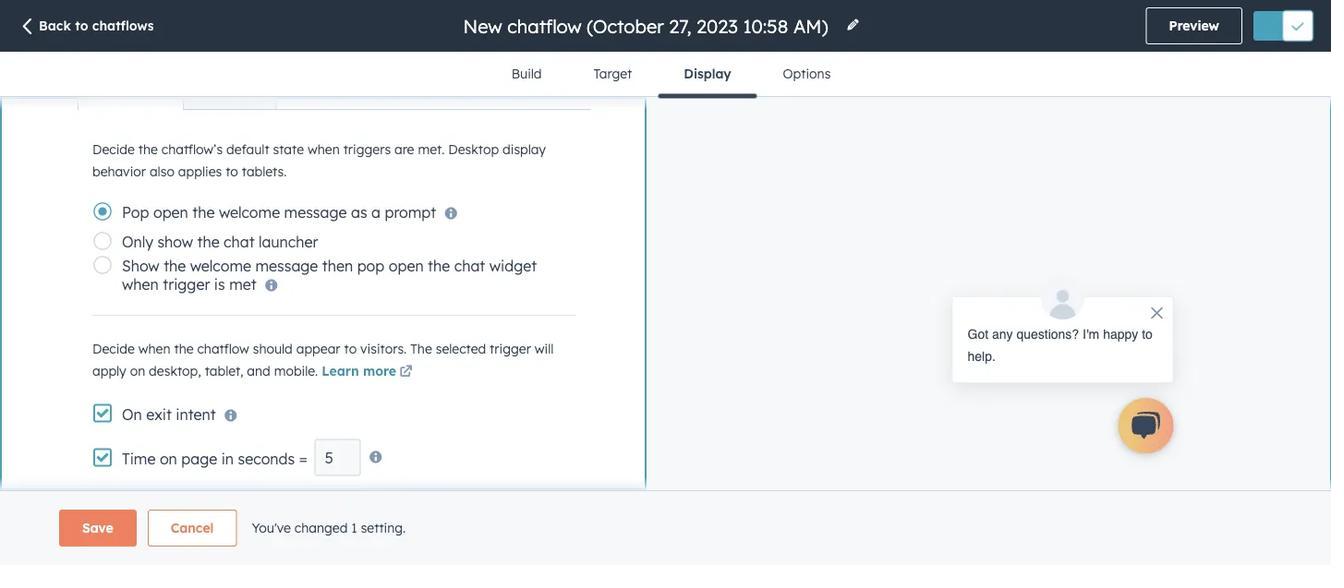 Task type: vqa. For each thing, say whether or not it's contained in the screenshot.
the bottom beta
no



Task type: locate. For each thing, give the bounding box(es) containing it.
got
[[968, 327, 989, 342]]

on right time
[[160, 450, 177, 468]]

any
[[992, 327, 1013, 342]]

the inside decide the chatflow's default state when triggers are met. desktop display behavior also applies to tablets.
[[138, 142, 158, 158]]

prompt
[[385, 204, 436, 222]]

on right apply
[[130, 363, 145, 380]]

the
[[138, 142, 158, 158], [192, 204, 215, 222], [197, 233, 220, 252], [164, 257, 186, 276], [428, 257, 450, 276], [174, 341, 194, 357]]

will
[[535, 341, 554, 357]]

should
[[253, 341, 293, 357]]

also
[[150, 164, 175, 180]]

message
[[284, 204, 347, 222], [255, 257, 318, 276]]

time on page in seconds =
[[122, 450, 307, 468]]

navigation
[[486, 52, 857, 98]]

on exit intent
[[122, 406, 216, 424]]

1 vertical spatial welcome
[[190, 257, 251, 276]]

decide inside decide when the chatflow should appear to visitors. the selected trigger will apply on desktop, tablet, and mobile.
[[92, 341, 135, 357]]

welcome down only show the chat launcher
[[190, 257, 251, 276]]

none text field inside 'tab panel'
[[315, 440, 361, 477]]

default
[[226, 142, 269, 158]]

chat left widget
[[454, 257, 485, 276]]

learn more link
[[322, 362, 416, 384]]

seconds
[[238, 450, 295, 468]]

None text field
[[315, 440, 361, 477]]

None field
[[462, 13, 835, 38]]

2 decide from the top
[[92, 341, 135, 357]]

decide inside decide the chatflow's default state when triggers are met. desktop display behavior also applies to tablets.
[[92, 142, 135, 158]]

1 vertical spatial on
[[160, 450, 177, 468]]

when
[[308, 142, 340, 158], [122, 276, 159, 294], [138, 341, 171, 357]]

options
[[783, 66, 831, 82]]

trigger
[[163, 276, 210, 294], [490, 341, 531, 357]]

tablet,
[[205, 363, 243, 380]]

trigger inside the show the welcome message then pop open the chat widget when trigger is met
[[163, 276, 210, 294]]

decide the chatflow's default state when triggers are met. desktop display behavior also applies to tablets.
[[92, 142, 546, 180]]

to right happy
[[1142, 327, 1153, 342]]

tab list
[[78, 64, 277, 110]]

tab panel
[[78, 109, 591, 540]]

chatflow's
[[162, 142, 223, 158]]

when down only
[[122, 276, 159, 294]]

visitors.
[[360, 341, 407, 357]]

decide
[[92, 142, 135, 158], [92, 341, 135, 357]]

1 horizontal spatial open
[[389, 257, 424, 276]]

trigger left will on the left bottom of page
[[490, 341, 531, 357]]

widget
[[489, 257, 537, 276]]

launcher
[[259, 233, 318, 252]]

0 horizontal spatial open
[[153, 204, 188, 222]]

to up learn more at the left of page
[[344, 341, 357, 357]]

to
[[75, 18, 88, 34], [226, 164, 238, 180], [1142, 327, 1153, 342], [344, 341, 357, 357]]

when inside decide when the chatflow should appear to visitors. the selected trigger will apply on desktop, tablet, and mobile.
[[138, 341, 171, 357]]

welcome
[[219, 204, 280, 222], [190, 257, 251, 276]]

then
[[322, 257, 353, 276]]

0 vertical spatial open
[[153, 204, 188, 222]]

trigger left the is
[[163, 276, 210, 294]]

0 horizontal spatial on
[[130, 363, 145, 380]]

the up only show the chat launcher
[[192, 204, 215, 222]]

intent
[[176, 406, 216, 424]]

save
[[82, 520, 113, 536]]

i'm
[[1083, 327, 1100, 342]]

1 vertical spatial trigger
[[490, 341, 531, 357]]

decide up behavior
[[92, 142, 135, 158]]

1 horizontal spatial trigger
[[490, 341, 531, 357]]

welcome up only show the chat launcher
[[219, 204, 280, 222]]

the up 'also'
[[138, 142, 158, 158]]

chat
[[224, 233, 255, 252], [454, 257, 485, 276]]

1 vertical spatial when
[[122, 276, 159, 294]]

tablets.
[[242, 164, 287, 180]]

as
[[351, 204, 367, 222]]

show the welcome message then pop open the chat widget when trigger is met
[[122, 257, 537, 294]]

on
[[130, 363, 145, 380], [160, 450, 177, 468]]

to inside decide the chatflow's default state when triggers are met. desktop display behavior also applies to tablets.
[[226, 164, 238, 180]]

options button
[[757, 52, 857, 96]]

1 vertical spatial message
[[255, 257, 318, 276]]

chatflows
[[92, 18, 154, 34]]

to right the back at the top
[[75, 18, 88, 34]]

the up desktop,
[[174, 341, 194, 357]]

to inside the got any questions? i'm happy to help.
[[1142, 327, 1153, 342]]

to down default
[[226, 164, 238, 180]]

0 vertical spatial decide
[[92, 142, 135, 158]]

welcome message status
[[934, 275, 1174, 383]]

preview button
[[1146, 7, 1243, 44]]

open
[[153, 204, 188, 222], [389, 257, 424, 276]]

0 vertical spatial welcome
[[219, 204, 280, 222]]

0 vertical spatial on
[[130, 363, 145, 380]]

tab panel containing pop open the welcome message as a prompt
[[78, 109, 591, 540]]

met.
[[418, 142, 445, 158]]

display
[[684, 66, 731, 82]]

0 vertical spatial trigger
[[163, 276, 210, 294]]

1 vertical spatial decide
[[92, 341, 135, 357]]

target
[[594, 66, 632, 82]]

1 horizontal spatial chat
[[454, 257, 485, 276]]

the down prompt
[[428, 257, 450, 276]]

=
[[299, 450, 307, 468]]

got any questions? i'm happy to help.
[[968, 327, 1153, 364]]

open up the show
[[153, 204, 188, 222]]

1 decide from the top
[[92, 142, 135, 158]]

open inside the show the welcome message then pop open the chat widget when trigger is met
[[389, 257, 424, 276]]

chatflow
[[197, 341, 249, 357]]

0 horizontal spatial trigger
[[163, 276, 210, 294]]

chat up met
[[224, 233, 255, 252]]

message inside the show the welcome message then pop open the chat widget when trigger is met
[[255, 257, 318, 276]]

message down launcher on the left of the page
[[255, 257, 318, 276]]

1 vertical spatial open
[[389, 257, 424, 276]]

got any questions? i'm happy to help. button
[[952, 275, 1174, 383]]

to inside decide when the chatflow should appear to visitors. the selected trigger will apply on desktop, tablet, and mobile.
[[344, 341, 357, 357]]

when inside the show the welcome message then pop open the chat widget when trigger is met
[[122, 276, 159, 294]]

the
[[410, 341, 432, 357]]

desktop,
[[149, 363, 201, 380]]

show
[[122, 257, 160, 276]]

behavior
[[92, 164, 146, 180]]

0 vertical spatial chat
[[224, 233, 255, 252]]

when up desktop,
[[138, 341, 171, 357]]

build button
[[486, 52, 568, 96]]

0 horizontal spatial chat
[[224, 233, 255, 252]]

open right pop
[[389, 257, 424, 276]]

display
[[503, 142, 546, 158]]

2 vertical spatial when
[[138, 341, 171, 357]]

message up launcher on the left of the page
[[284, 204, 347, 222]]

target button
[[568, 52, 658, 96]]

0 vertical spatial when
[[308, 142, 340, 158]]

decide for decide the chatflow's default state when triggers are met. desktop display behavior also applies to tablets.
[[92, 142, 135, 158]]

when right state
[[308, 142, 340, 158]]

decide up apply
[[92, 341, 135, 357]]

1 vertical spatial chat
[[454, 257, 485, 276]]



Task type: describe. For each thing, give the bounding box(es) containing it.
and
[[247, 363, 271, 380]]

decide for decide when the chatflow should appear to visitors. the selected trigger will apply on desktop, tablet, and mobile.
[[92, 341, 135, 357]]

to inside button
[[75, 18, 88, 34]]

pop
[[122, 204, 149, 222]]

in
[[222, 450, 234, 468]]

setting.
[[361, 520, 406, 536]]

pop
[[357, 257, 385, 276]]

state
[[273, 142, 304, 158]]

are
[[395, 142, 414, 158]]

a
[[372, 204, 381, 222]]

save button
[[59, 510, 137, 547]]

back
[[39, 18, 71, 34]]

show
[[157, 233, 193, 252]]

triggers
[[343, 142, 391, 158]]

exit
[[146, 406, 172, 424]]

learn more
[[322, 363, 396, 380]]

build
[[512, 66, 542, 82]]

cancel
[[171, 520, 214, 536]]

when inside decide the chatflow's default state when triggers are met. desktop display behavior also applies to tablets.
[[308, 142, 340, 158]]

on
[[122, 406, 142, 424]]

met
[[229, 276, 257, 294]]

link opens in a new window image
[[400, 362, 413, 384]]

is
[[214, 276, 225, 294]]

decide when the chatflow should appear to visitors. the selected trigger will apply on desktop, tablet, and mobile.
[[92, 341, 554, 380]]

the right the show
[[197, 233, 220, 252]]

welcome inside the show the welcome message then pop open the chat widget when trigger is met
[[190, 257, 251, 276]]

page
[[181, 450, 217, 468]]

got any questions? i'm happy to help. status
[[968, 323, 1158, 368]]

only show the chat launcher
[[122, 233, 318, 252]]

happy
[[1103, 327, 1139, 342]]

applies
[[178, 164, 222, 180]]

appear
[[296, 341, 341, 357]]

apply
[[92, 363, 126, 380]]

you've
[[252, 520, 291, 536]]

trigger inside decide when the chatflow should appear to visitors. the selected trigger will apply on desktop, tablet, and mobile.
[[490, 341, 531, 357]]

1 horizontal spatial on
[[160, 450, 177, 468]]

navigation containing build
[[486, 52, 857, 98]]

on inside decide when the chatflow should appear to visitors. the selected trigger will apply on desktop, tablet, and mobile.
[[130, 363, 145, 380]]

selected
[[436, 341, 486, 357]]

cancel button
[[148, 510, 237, 547]]

time
[[122, 450, 156, 468]]

pop open the welcome message as a prompt
[[122, 204, 436, 222]]

you've changed 1 setting.
[[252, 520, 406, 536]]

back to chatflows
[[39, 18, 154, 34]]

learn
[[322, 363, 359, 380]]

preview
[[1170, 18, 1220, 34]]

chat inside the show the welcome message then pop open the chat widget when trigger is met
[[454, 257, 485, 276]]

help.
[[968, 349, 996, 364]]

the down the show
[[164, 257, 186, 276]]

more
[[363, 363, 396, 380]]

only
[[122, 233, 153, 252]]

the inside decide when the chatflow should appear to visitors. the selected trigger will apply on desktop, tablet, and mobile.
[[174, 341, 194, 357]]

1
[[351, 520, 357, 536]]

display button
[[658, 52, 757, 98]]

0 vertical spatial message
[[284, 204, 347, 222]]

questions?
[[1017, 327, 1079, 342]]

back to chatflows button
[[18, 17, 154, 37]]

mobile.
[[274, 363, 318, 380]]

changed
[[295, 520, 348, 536]]

desktop
[[448, 142, 499, 158]]

link opens in a new window image
[[400, 367, 413, 380]]



